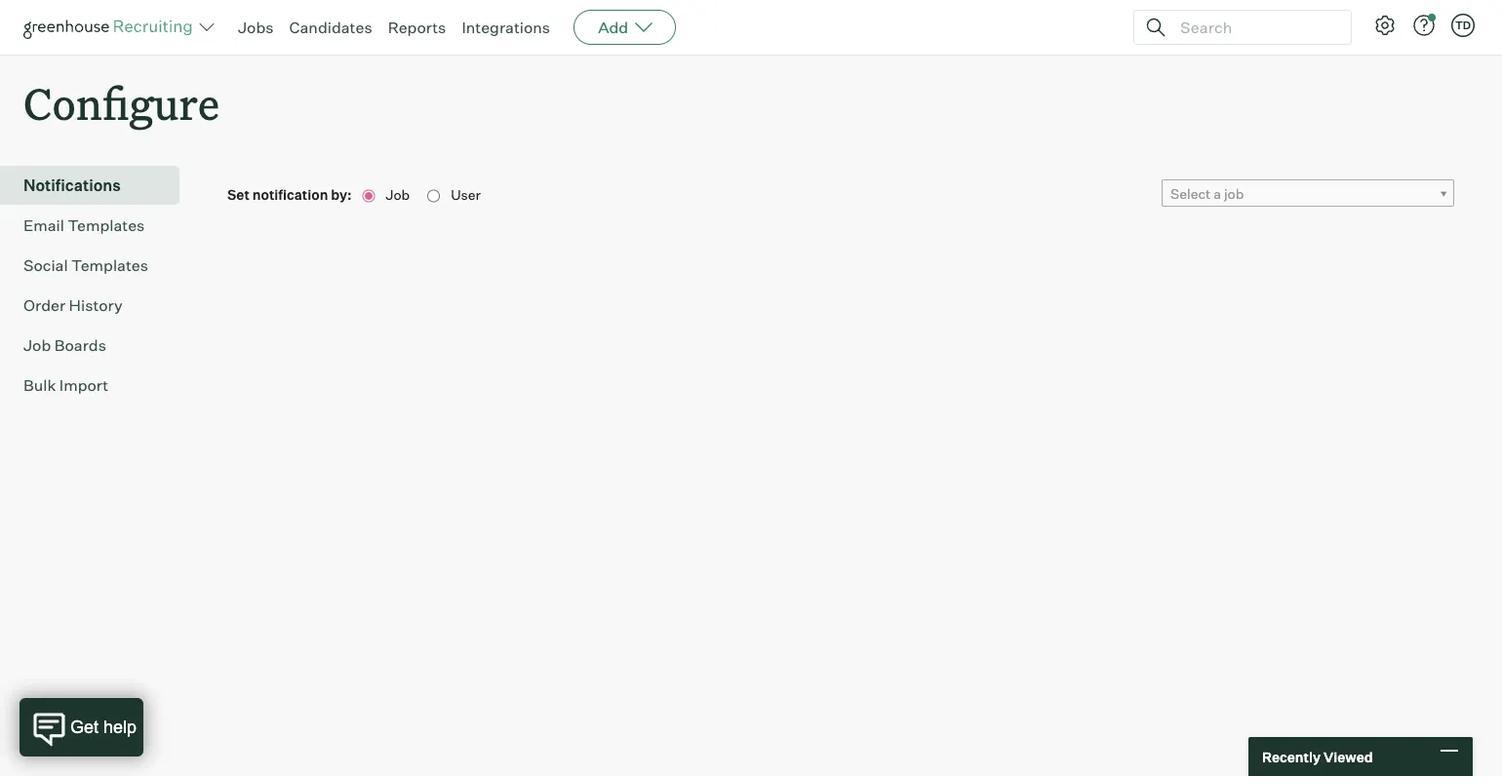 Task type: vqa. For each thing, say whether or not it's contained in the screenshot.
TD
yes



Task type: locate. For each thing, give the bounding box(es) containing it.
job
[[1224, 186, 1244, 203]]

notifications
[[23, 176, 121, 195]]

viewed
[[1324, 748, 1373, 765]]

job right job radio
[[386, 186, 413, 204]]

job
[[386, 186, 413, 204], [23, 336, 51, 355]]

import
[[59, 376, 108, 395]]

Search text field
[[1175, 13, 1333, 41]]

candidates
[[289, 18, 372, 37]]

history
[[69, 296, 123, 315]]

0 horizontal spatial job
[[23, 336, 51, 355]]

templates for email templates
[[68, 216, 145, 235]]

1 horizontal spatial job
[[386, 186, 413, 204]]

add button
[[574, 10, 676, 45]]

bulk
[[23, 376, 56, 395]]

reports link
[[388, 18, 446, 37]]

select a job
[[1170, 186, 1244, 203]]

User radio
[[427, 190, 440, 203]]

reports
[[388, 18, 446, 37]]

job boards link
[[23, 334, 172, 357]]

templates up the order history link at top left
[[71, 256, 148, 275]]

td button
[[1448, 10, 1479, 41]]

candidates link
[[289, 18, 372, 37]]

integrations link
[[462, 18, 550, 37]]

1 vertical spatial templates
[[71, 256, 148, 275]]

job for job
[[386, 186, 413, 204]]

templates
[[68, 216, 145, 235], [71, 256, 148, 275]]

1 vertical spatial job
[[23, 336, 51, 355]]

select
[[1170, 186, 1211, 203]]

0 vertical spatial templates
[[68, 216, 145, 235]]

0 vertical spatial job
[[386, 186, 413, 204]]

add
[[598, 18, 628, 37]]

email
[[23, 216, 64, 235]]

job up bulk
[[23, 336, 51, 355]]

templates up 'social templates' link
[[68, 216, 145, 235]]

select a job link
[[1162, 180, 1454, 208]]

set
[[227, 186, 250, 204]]

social templates
[[23, 256, 148, 275]]

email templates
[[23, 216, 145, 235]]



Task type: describe. For each thing, give the bounding box(es) containing it.
configure
[[23, 74, 220, 132]]

order history
[[23, 296, 123, 315]]

configure image
[[1373, 14, 1397, 37]]

recently viewed
[[1262, 748, 1373, 765]]

boards
[[54, 336, 106, 355]]

job boards
[[23, 336, 106, 355]]

set notification by:
[[227, 186, 355, 204]]

templates for social templates
[[71, 256, 148, 275]]

job for job boards
[[23, 336, 51, 355]]

jobs
[[238, 18, 274, 37]]

jobs link
[[238, 18, 274, 37]]

order history link
[[23, 294, 172, 317]]

user
[[451, 186, 481, 204]]

Job radio
[[362, 190, 375, 203]]

a
[[1214, 186, 1221, 203]]

recently
[[1262, 748, 1321, 765]]

td
[[1455, 19, 1471, 32]]

email templates link
[[23, 214, 172, 237]]

order
[[23, 296, 65, 315]]

social
[[23, 256, 68, 275]]

bulk import link
[[23, 374, 172, 397]]

notification
[[252, 186, 328, 204]]

bulk import
[[23, 376, 108, 395]]

greenhouse recruiting image
[[23, 16, 199, 39]]

td button
[[1451, 14, 1475, 37]]

notifications link
[[23, 174, 172, 197]]

social templates link
[[23, 254, 172, 277]]

integrations
[[462, 18, 550, 37]]

by:
[[331, 186, 352, 204]]



